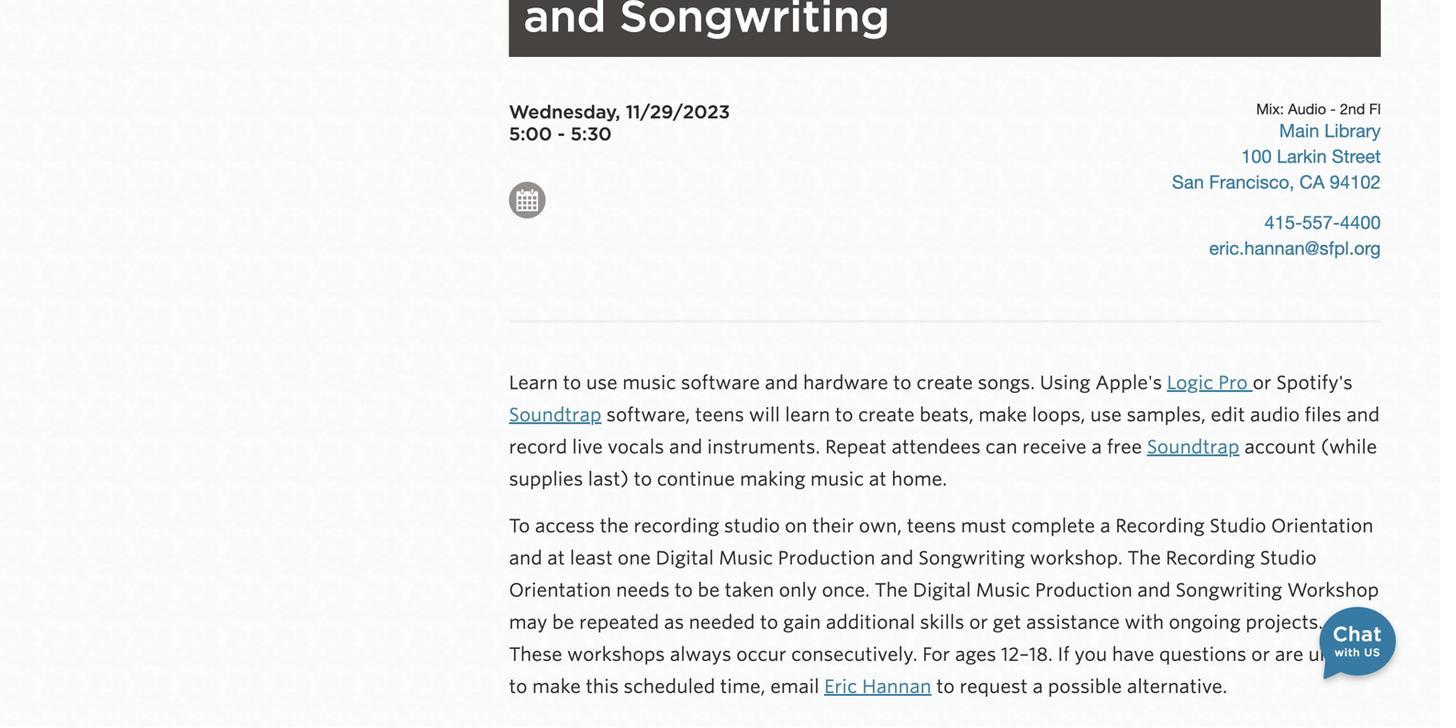 Task type: describe. For each thing, give the bounding box(es) containing it.
recording
[[634, 515, 720, 537]]

to request a
[[937, 676, 1044, 698]]

assistance
[[1027, 612, 1120, 634]]

and up (while
[[1347, 404, 1380, 426]]

0 vertical spatial songwriting
[[919, 547, 1026, 569]]

logic pro link
[[1168, 372, 1253, 394]]

additional
[[826, 612, 916, 634]]

library
[[1325, 120, 1382, 141]]

eric.hannan@sfpl.org
[[1210, 237, 1382, 259]]

eric hannan link
[[825, 676, 932, 698]]

to right learn
[[563, 372, 582, 394]]

1 horizontal spatial music
[[976, 579, 1031, 601]]

1 horizontal spatial be
[[698, 579, 720, 601]]

least
[[570, 547, 613, 569]]

and down the recording
[[1138, 579, 1171, 601]]

once.
[[822, 579, 870, 601]]

2 vertical spatial or
[[1252, 644, 1271, 666]]

software, teens will learn to create beats, make loops, use samples, edit audio files and record live vocals and instruments. repeat attendees can receive a free
[[509, 404, 1380, 458]]

learn
[[509, 372, 558, 394]]

main library 100 larkin street san francisco , ca 94102
[[1173, 120, 1382, 193]]

home.
[[892, 468, 948, 490]]

will
[[749, 404, 781, 426]]

this
[[586, 676, 619, 698]]

415-557-4400
[[1265, 212, 1382, 233]]

audio
[[1289, 101, 1327, 118]]

to left gain
[[760, 612, 779, 634]]

ongoing
[[1169, 612, 1241, 634]]

0 vertical spatial create
[[917, 372, 973, 394]]

spotify's
[[1277, 372, 1353, 394]]

use inside software, teens will learn to create beats, make loops, use samples, edit audio files and record live vocals and instruments. repeat attendees can receive a free
[[1091, 404, 1122, 426]]

must
[[961, 515, 1007, 537]]

0 vertical spatial or
[[1253, 372, 1272, 394]]

last)
[[588, 468, 629, 490]]

you
[[1075, 644, 1108, 666]]

larkin
[[1278, 146, 1328, 167]]

learn to use music software and hardware to create songs. using apple's logic pro or spotify's
[[509, 372, 1353, 394]]

- inside wednesday, 11/29/2023 5:00 - 5:30
[[558, 123, 565, 145]]

12–18.
[[1002, 644, 1053, 666]]

repeat
[[826, 436, 887, 458]]

workshop.
[[1031, 547, 1123, 569]]

and up continue
[[669, 436, 703, 458]]

chat with us
[[1333, 622, 1383, 659]]

teens inside software, teens will learn to create beats, make loops, use samples, edit audio files and record live vocals and instruments. repeat attendees can receive a free
[[695, 404, 745, 426]]

5:00
[[509, 123, 552, 145]]

only
[[779, 579, 818, 601]]

unable
[[1309, 644, 1370, 666]]

to inside account (while supplies last) to continue making music at home.
[[634, 468, 652, 490]]

instruments.
[[708, 436, 821, 458]]

us
[[1365, 646, 1381, 659]]

skills
[[920, 612, 965, 634]]

415-
[[1265, 212, 1303, 233]]

make inside software, teens will learn to create beats, make loops, use samples, edit audio files and record live vocals and instruments. repeat attendees can receive a free
[[979, 404, 1028, 426]]

94102
[[1331, 171, 1382, 193]]

0 vertical spatial production
[[778, 547, 876, 569]]

one
[[618, 547, 651, 569]]

learn
[[785, 404, 831, 426]]

music inside account (while supplies last) to continue making music at home.
[[811, 468, 864, 490]]

workshop
[[1288, 579, 1380, 601]]

street
[[1333, 146, 1382, 167]]

if
[[1058, 644, 1070, 666]]

1 vertical spatial soundtrap link
[[1148, 436, 1240, 458]]

,
[[1290, 171, 1295, 193]]

and up "will"
[[765, 372, 799, 394]]

receive
[[1023, 436, 1087, 458]]

taken
[[725, 579, 775, 601]]

for
[[923, 644, 951, 666]]

account
[[1245, 436, 1317, 458]]

projects.
[[1246, 612, 1324, 634]]

on
[[785, 515, 808, 537]]

(while
[[1321, 436, 1378, 458]]

beats,
[[920, 404, 974, 426]]

can
[[986, 436, 1018, 458]]

audio
[[1251, 404, 1300, 426]]

record
[[509, 436, 568, 458]]

attendees
[[892, 436, 981, 458]]

teens inside to access the recording studio on their own, teens must complete a recording studio orientation and at least one digital music production and songwriting workshop. the recording studio orientation needs to be taken only once. the digital music production and songwriting workshop may be repeated as needed to gain additional skills or get assistance with ongoing projects. these workshops always occur consecutively. for ages 12–18. if you have questions or are unable to make this scheduled time, email
[[907, 515, 957, 537]]

the
[[875, 579, 909, 601]]

alternative.
[[1127, 676, 1228, 698]]

chat
[[1333, 622, 1383, 646]]

francisco
[[1210, 171, 1290, 193]]

557-
[[1303, 212, 1341, 233]]

gain
[[784, 612, 821, 634]]

questions
[[1160, 644, 1247, 666]]

4400
[[1341, 212, 1382, 233]]

to access the recording studio on their own, teens must complete a recording studio orientation and at least one digital music production and songwriting workshop. the recording studio orientation needs to be taken only once. the digital music production and songwriting workshop may be repeated as needed to gain additional skills or get assistance with ongoing projects. these workshops always occur consecutively. for ages 12–18. if you have questions or are unable to make this scheduled time, email
[[509, 515, 1380, 698]]

live
[[572, 436, 603, 458]]

to up as on the bottom of page
[[675, 579, 693, 601]]

soundtrap for the bottom the soundtrap link
[[1148, 436, 1240, 458]]

ages
[[955, 644, 997, 666]]

access
[[535, 515, 595, 537]]

recording
[[1116, 515, 1205, 537]]

0 horizontal spatial music
[[623, 372, 676, 394]]

0 horizontal spatial music
[[719, 547, 774, 569]]

to
[[509, 515, 530, 537]]

apple's
[[1096, 372, 1163, 394]]

a inside to access the recording studio on their own, teens must complete a recording studio orientation and at least one digital music production and songwriting workshop. the recording studio orientation needs to be taken only once. the digital music production and songwriting workshop may be repeated as needed to gain additional skills or get assistance with ongoing projects. these workshops always occur consecutively. for ages 12–18. if you have questions or are unable to make this scheduled time, email
[[1101, 515, 1111, 537]]



Task type: locate. For each thing, give the bounding box(es) containing it.
teens down home.
[[907, 515, 957, 537]]

at inside to access the recording studio on their own, teens must complete a recording studio orientation and at least one digital music production and songwriting workshop. the recording studio orientation needs to be taken only once. the digital music production and songwriting workshop may be repeated as needed to gain additional skills or get assistance with ongoing projects. these workshops always occur consecutively. for ages 12–18. if you have questions or are unable to make this scheduled time, email
[[547, 547, 565, 569]]

0 vertical spatial -
[[1331, 101, 1337, 118]]

eric hannan to request a possible alternative.
[[825, 676, 1228, 698]]

0 horizontal spatial songwriting
[[919, 547, 1026, 569]]

free
[[1107, 436, 1143, 458]]

music down "repeat"
[[811, 468, 864, 490]]

0 vertical spatial make
[[979, 404, 1028, 426]]

1 vertical spatial make
[[532, 676, 581, 698]]

or
[[1253, 372, 1272, 394], [970, 612, 988, 634], [1252, 644, 1271, 666]]

1 vertical spatial with
[[1335, 646, 1361, 659]]

the
[[600, 515, 629, 537]]

create inside software, teens will learn to create beats, make loops, use samples, edit audio files and record live vocals and instruments. repeat attendees can receive a free
[[859, 404, 915, 426]]

1 horizontal spatial songwriting
[[1176, 579, 1283, 601]]

415-557-4400 link
[[1265, 212, 1382, 233]]

orientation needs
[[509, 579, 670, 601]]

create
[[917, 372, 973, 394], [859, 404, 915, 426]]

0 horizontal spatial with
[[1125, 612, 1165, 634]]

1 vertical spatial music
[[976, 579, 1031, 601]]

0 vertical spatial studio
[[1210, 515, 1267, 537]]

eric
[[825, 676, 858, 698]]

at down access
[[547, 547, 565, 569]]

own,
[[859, 515, 902, 537]]

to
[[563, 372, 582, 394], [894, 372, 912, 394], [835, 404, 854, 426], [634, 468, 652, 490], [675, 579, 693, 601], [760, 612, 779, 634], [509, 676, 528, 698]]

software
[[681, 372, 760, 394]]

production down their on the right bottom of the page
[[778, 547, 876, 569]]

digital up skills
[[913, 579, 972, 601]]

studio down orientation
[[1261, 547, 1317, 569]]

be up needed
[[698, 579, 720, 601]]

with inside chat with us
[[1335, 646, 1361, 659]]

1 vertical spatial create
[[859, 404, 915, 426]]

studio up the recording
[[1210, 515, 1267, 537]]

0 vertical spatial at
[[869, 468, 887, 490]]

1 horizontal spatial make
[[979, 404, 1028, 426]]

0 vertical spatial be
[[698, 579, 720, 601]]

logic
[[1168, 372, 1214, 394]]

to inside software, teens will learn to create beats, make loops, use samples, edit audio files and record live vocals and instruments. repeat attendees can receive a free
[[835, 404, 854, 426]]

samples,
[[1127, 404, 1207, 426]]

songwriting up ongoing
[[1176, 579, 1283, 601]]

songs.
[[978, 372, 1036, 394]]

music up software,
[[623, 372, 676, 394]]

0 vertical spatial with
[[1125, 612, 1165, 634]]

fl
[[1370, 101, 1382, 118]]

wednesday, 11/29/2023 5:00 - 5:30
[[509, 101, 730, 145]]

1 vertical spatial use
[[1091, 404, 1122, 426]]

pro
[[1219, 372, 1249, 394]]

1 vertical spatial be
[[553, 612, 575, 634]]

1 vertical spatial teens
[[907, 515, 957, 537]]

with up have
[[1125, 612, 1165, 634]]

100
[[1242, 146, 1272, 167]]

at down "repeat"
[[869, 468, 887, 490]]

0 horizontal spatial be
[[553, 612, 575, 634]]

using
[[1040, 372, 1091, 394]]

a up workshop. at the bottom of the page
[[1101, 515, 1111, 537]]

make up can
[[979, 404, 1028, 426]]

are
[[1276, 644, 1304, 666]]

be
[[698, 579, 720, 601], [553, 612, 575, 634]]

1 horizontal spatial use
[[1091, 404, 1122, 426]]

and down to
[[509, 547, 543, 569]]

the recording
[[1128, 547, 1256, 569]]

0 vertical spatial music
[[719, 547, 774, 569]]

1 horizontal spatial -
[[1331, 101, 1337, 118]]

main library link
[[945, 118, 1382, 144]]

use up software,
[[586, 372, 618, 394]]

1 horizontal spatial production
[[1036, 579, 1133, 601]]

1 vertical spatial digital
[[913, 579, 972, 601]]

needed
[[689, 612, 755, 634]]

0 vertical spatial teens
[[695, 404, 745, 426]]

11/29/2023
[[626, 101, 730, 123]]

soundtrap for left the soundtrap link
[[509, 404, 602, 426]]

1 horizontal spatial digital
[[913, 579, 972, 601]]

1 horizontal spatial soundtrap link
[[1148, 436, 1240, 458]]

studio
[[1210, 515, 1267, 537], [1261, 547, 1317, 569]]

1 horizontal spatial at
[[869, 468, 887, 490]]

- left 5:30
[[558, 123, 565, 145]]

0 horizontal spatial create
[[859, 404, 915, 426]]

1 vertical spatial at
[[547, 547, 565, 569]]

create up "repeat"
[[859, 404, 915, 426]]

mix:
[[1257, 101, 1285, 118]]

1 vertical spatial or
[[970, 612, 988, 634]]

music up taken
[[719, 547, 774, 569]]

vocals
[[608, 436, 665, 458]]

a left free
[[1092, 436, 1103, 458]]

- left 2nd
[[1331, 101, 1337, 118]]

production down workshop. at the bottom of the page
[[1036, 579, 1133, 601]]

0 vertical spatial a
[[1092, 436, 1103, 458]]

songwriting down must
[[919, 547, 1026, 569]]

digital
[[656, 547, 714, 569], [913, 579, 972, 601]]

account (while supplies last) to continue making music at home.
[[509, 436, 1378, 490]]

1 vertical spatial production
[[1036, 579, 1133, 601]]

eric.hannan@sfpl.org link
[[1210, 237, 1382, 259]]

music
[[623, 372, 676, 394], [811, 468, 864, 490]]

to down these
[[509, 676, 528, 698]]

to down vocals
[[634, 468, 652, 490]]

scheduled
[[624, 676, 716, 698]]

1 horizontal spatial create
[[917, 372, 973, 394]]

0 horizontal spatial make
[[532, 676, 581, 698]]

make inside to access the recording studio on their own, teens must complete a recording studio orientation and at least one digital music production and songwriting workshop. the recording studio orientation needs to be taken only once. the digital music production and songwriting workshop may be repeated as needed to gain additional skills or get assistance with ongoing projects. these workshops always occur consecutively. for ages 12–18. if you have questions or are unable to make this scheduled time, email
[[532, 676, 581, 698]]

making
[[740, 468, 806, 490]]

1 vertical spatial music
[[811, 468, 864, 490]]

1 vertical spatial studio
[[1261, 547, 1317, 569]]

software,
[[607, 404, 691, 426]]

1 horizontal spatial teens
[[907, 515, 957, 537]]

1 vertical spatial a
[[1101, 515, 1111, 537]]

occur
[[737, 644, 787, 666]]

continue
[[657, 468, 735, 490]]

to right 'hardware'
[[894, 372, 912, 394]]

at inside account (while supplies last) to continue making music at home.
[[869, 468, 887, 490]]

a
[[1092, 436, 1103, 458], [1101, 515, 1111, 537]]

main
[[1280, 120, 1320, 141]]

with left the us
[[1335, 646, 1361, 659]]

these
[[509, 644, 563, 666]]

studio
[[724, 515, 780, 537]]

music up the get
[[976, 579, 1031, 601]]

or left are on the right
[[1252, 644, 1271, 666]]

0 horizontal spatial digital
[[656, 547, 714, 569]]

make down these
[[532, 676, 581, 698]]

0 vertical spatial soundtrap link
[[509, 404, 602, 426]]

make
[[979, 404, 1028, 426], [532, 676, 581, 698]]

0 horizontal spatial at
[[547, 547, 565, 569]]

1 horizontal spatial with
[[1335, 646, 1361, 659]]

loops,
[[1032, 404, 1086, 426]]

1 vertical spatial -
[[558, 123, 565, 145]]

be right may
[[553, 612, 575, 634]]

complete
[[1012, 515, 1096, 537]]

repeated
[[579, 612, 660, 634]]

5:30
[[571, 123, 612, 145]]

digital down recording
[[656, 547, 714, 569]]

with inside to access the recording studio on their own, teens must complete a recording studio orientation and at least one digital music production and songwriting workshop. the recording studio orientation needs to be taken only once. the digital music production and songwriting workshop may be repeated as needed to gain additional skills or get assistance with ongoing projects. these workshops always occur consecutively. for ages 12–18. if you have questions or are unable to make this scheduled time, email
[[1125, 612, 1165, 634]]

soundtrap link up record
[[509, 404, 602, 426]]

0 horizontal spatial use
[[586, 372, 618, 394]]

consecutively.
[[792, 644, 918, 666]]

san
[[1173, 171, 1205, 193]]

0 horizontal spatial soundtrap link
[[509, 404, 602, 426]]

or right pro
[[1253, 372, 1272, 394]]

and up the at the right of the page
[[881, 547, 914, 569]]

always
[[670, 644, 732, 666]]

1 horizontal spatial music
[[811, 468, 864, 490]]

to down 'hardware'
[[835, 404, 854, 426]]

soundtrap up record
[[509, 404, 602, 426]]

songwriting
[[919, 547, 1026, 569], [1176, 579, 1283, 601]]

0 horizontal spatial soundtrap
[[509, 404, 602, 426]]

soundtrap down 'samples,'
[[1148, 436, 1240, 458]]

0 vertical spatial soundtrap
[[509, 404, 602, 426]]

use up free
[[1091, 404, 1122, 426]]

0 horizontal spatial -
[[558, 123, 565, 145]]

or left the get
[[970, 612, 988, 634]]

mix: audio - 2nd fl
[[1257, 101, 1382, 118]]

edit
[[1211, 404, 1246, 426]]

may
[[509, 612, 548, 634]]

0 vertical spatial use
[[586, 372, 618, 394]]

0 vertical spatial music
[[623, 372, 676, 394]]

and
[[765, 372, 799, 394], [1347, 404, 1380, 426], [669, 436, 703, 458], [509, 547, 543, 569], [881, 547, 914, 569], [1138, 579, 1171, 601]]

create up beats, on the right bottom of the page
[[917, 372, 973, 394]]

wednesday,
[[509, 101, 621, 123]]

music
[[719, 547, 774, 569], [976, 579, 1031, 601]]

a inside software, teens will learn to create beats, make loops, use samples, edit audio files and record live vocals and instruments. repeat attendees can receive a free
[[1092, 436, 1103, 458]]

teens down software on the bottom of the page
[[695, 404, 745, 426]]

their
[[813, 515, 854, 537]]

soundtrap link down 'samples,'
[[1148, 436, 1240, 458]]

1 vertical spatial songwriting
[[1176, 579, 1283, 601]]

use
[[586, 372, 618, 394], [1091, 404, 1122, 426]]

email
[[771, 676, 820, 698]]

1 horizontal spatial soundtrap
[[1148, 436, 1240, 458]]

0 horizontal spatial teens
[[695, 404, 745, 426]]

0 vertical spatial digital
[[656, 547, 714, 569]]

1 vertical spatial soundtrap
[[1148, 436, 1240, 458]]

0 horizontal spatial production
[[778, 547, 876, 569]]

files
[[1305, 404, 1342, 426]]

time,
[[720, 676, 766, 698]]



Task type: vqa. For each thing, say whether or not it's contained in the screenshot.
with inside "Chat with US"
yes



